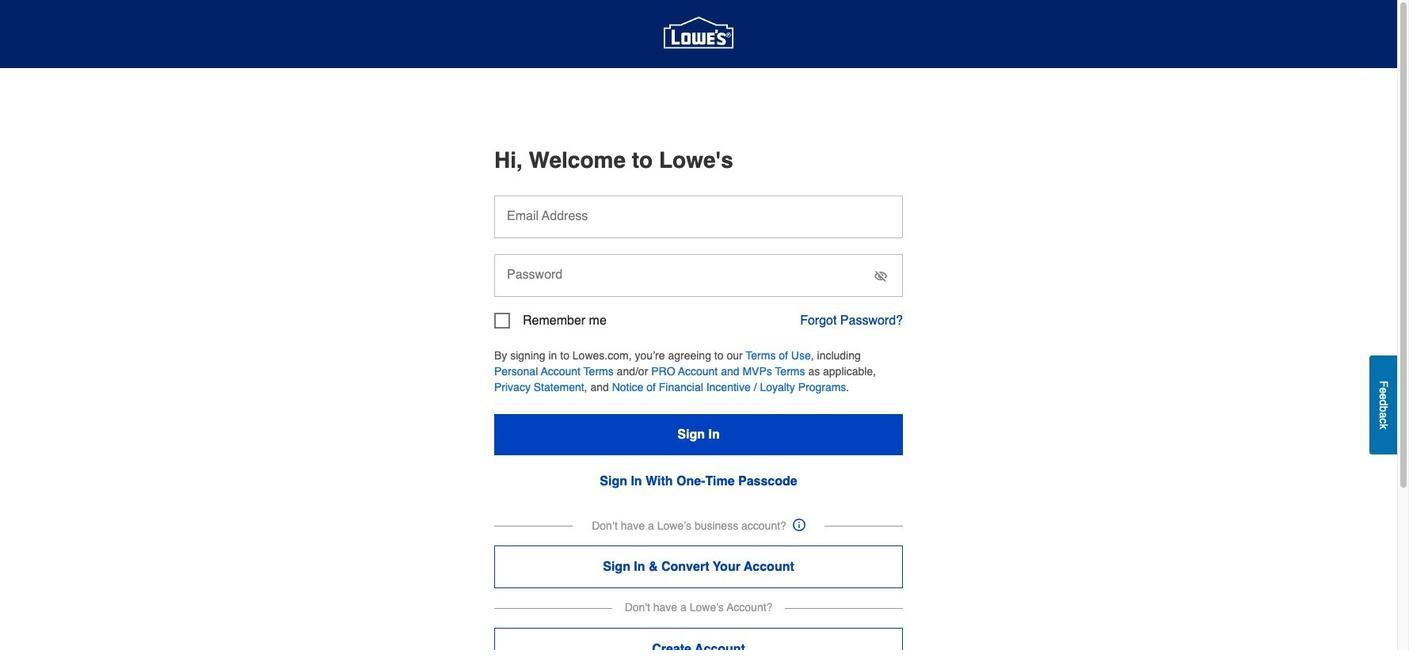 Task type: describe. For each thing, give the bounding box(es) containing it.
tooltip button image
[[793, 519, 805, 531]]

Email text field
[[494, 196, 903, 238]]



Task type: locate. For each thing, give the bounding box(es) containing it.
lowe's home improvement logo image
[[664, 0, 733, 69]]

remember me element
[[494, 313, 607, 329]]

show password image
[[874, 270, 887, 283]]

password password field
[[494, 254, 903, 297]]



Task type: vqa. For each thing, say whether or not it's contained in the screenshot.
you to the bottom
no



